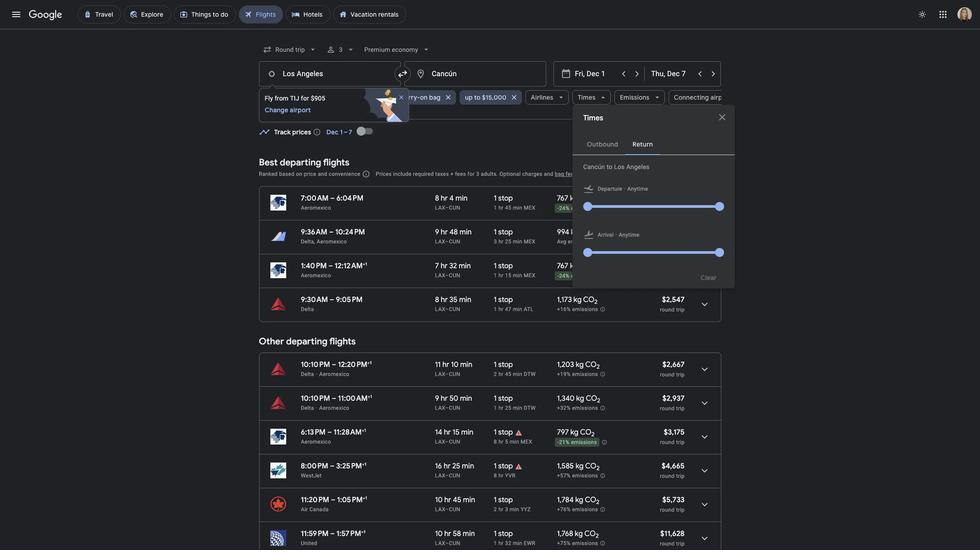 Task type: describe. For each thing, give the bounding box(es) containing it.
– inside 9 hr 50 min lax – cun
[[445, 405, 449, 412]]

on for carry-
[[420, 93, 428, 102]]

min inside 11 hr 10 min lax – cun
[[460, 361, 472, 370]]

co for 1,173
[[583, 296, 595, 305]]

1 up the layover (1 of 1) is a 1 hr 25 min layover at detroit metropolitan wayne county airport in detroit. element
[[494, 395, 497, 404]]

8 for yvr
[[494, 473, 497, 480]]

emissions inside 767 kg co -24% emissions
[[571, 273, 597, 280]]

hr left yvr
[[499, 473, 504, 480]]

1 down total duration 8 hr 4 min. element
[[494, 205, 497, 211]]

all filters (3) button
[[259, 87, 319, 108]]

lax for 10 hr 58 min
[[435, 541, 445, 547]]

3 button
[[323, 39, 359, 61]]

1 up 8 hr yvr
[[494, 462, 497, 471]]

14
[[435, 429, 442, 438]]

cun for 15
[[449, 439, 460, 446]]

lax for 8 hr 4 min
[[435, 205, 445, 211]]

stop for 11 hr 10 min
[[498, 361, 513, 370]]

min inside 1 stop 2 hr 3 min yyz
[[510, 507, 519, 513]]

min inside 9 hr 50 min lax – cun
[[460, 395, 472, 404]]

stop inside popup button
[[333, 93, 346, 102]]

45 for 11 hr 10 min
[[505, 372, 511, 378]]

1,173 kg co 2
[[557, 296, 598, 306]]

Departure time: 8:00 PM. text field
[[301, 462, 328, 471]]

layover (1 of 1) is a 2 hr 3 min layover at toronto pearson international airport in toronto. element
[[494, 507, 553, 514]]

– inside 9:30 am – 9:05 pm delta
[[330, 296, 334, 305]]

8:00 pm
[[301, 462, 328, 471]]

stop for 9 hr 50 min
[[498, 395, 513, 404]]

united
[[301, 541, 317, 547]]

leaves los angeles international airport at 1:40 pm on friday, december 1 and arrives at cancun international airport at 12:12 am on saturday, december 2. element
[[301, 261, 367, 271]]

connecting airports
[[674, 93, 735, 102]]

10 hr 58 min lax – cun
[[435, 530, 475, 547]]

hr inside 1 stop 1 hr 45 min mex
[[499, 205, 504, 211]]

1 inside 1:40 pm – 12:12 am + 1
[[365, 261, 367, 267]]

min right 5
[[510, 439, 519, 446]]

co for 1,340
[[586, 395, 597, 404]]

flights for other departing flights
[[329, 336, 356, 348]]

2 inside 1 stop 2 hr 45 min dtw
[[494, 372, 497, 378]]

hr left 5
[[499, 439, 504, 446]]

dec
[[327, 128, 339, 136]]

+75%
[[557, 541, 571, 547]]

departure
[[598, 186, 622, 192]]

1 fees from the left
[[455, 171, 466, 177]]

bag fees button
[[555, 171, 577, 177]]

2 inside 1 stop 2 hr 3 min yyz
[[494, 507, 497, 513]]

11
[[435, 361, 441, 370]]

$2,667 round trip
[[660, 361, 685, 378]]

11:20 pm
[[301, 496, 329, 505]]

– inside 10:10 pm – 12:20 pm + 1
[[332, 361, 336, 370]]

– inside 9 hr 48 min lax – cun
[[445, 239, 449, 245]]

lax for 16 hr 25 min
[[435, 473, 445, 480]]

stop for 7 hr 32 min
[[498, 262, 513, 271]]

– inside 10 hr 58 min lax – cun
[[445, 541, 449, 547]]

1 inside the 11:20 pm – 1:05 pm + 1
[[365, 496, 367, 502]]

fly from tij for $905 change airport
[[265, 95, 325, 114]]

1 stop flight. element for 9 hr 50 min
[[494, 395, 513, 405]]

$4,665
[[662, 462, 685, 471]]

flight details. leaves los angeles international airport at 8:00 pm on friday, december 1 and arrives at cancun international airport at 3:25 pm on saturday, december 2. image
[[694, 461, 715, 482]]

45 inside 10 hr 45 min lax – cun
[[453, 496, 461, 505]]

1 down total duration 9 hr 50 min. element
[[494, 405, 497, 412]]

+57% emissions
[[557, 473, 598, 480]]

1 inside 1 stop 3 hr 25 min mex
[[494, 228, 497, 237]]

total duration 11 hr 10 min. element
[[435, 361, 494, 371]]

cun for 48
[[449, 239, 460, 245]]

50
[[450, 395, 458, 404]]

aeromexico down the departure time: 1:40 pm. text field
[[301, 273, 331, 279]]

total duration 8 hr 4 min. element
[[435, 194, 494, 205]]

1,340
[[557, 395, 575, 404]]

+ for 12:12 am
[[363, 261, 365, 267]]

– inside the 8 hr 4 min lax – cun
[[445, 205, 449, 211]]

departing for best
[[280, 157, 321, 168]]

1 up the layover (1 of 1) is a 1 hr 47 min layover at hartsfield-jackson atlanta international airport in atlanta. element
[[494, 296, 497, 305]]

other departing flights
[[259, 336, 356, 348]]

32 inside 1 stop 1 hr 32 min ewr
[[505, 541, 511, 547]]

– inside 10 hr 45 min lax – cun
[[445, 507, 449, 513]]

1 up layover (1 of 1) is a 1 hr 32 min layover at newark liberty international airport in newark. element
[[494, 530, 497, 539]]

$2,937
[[663, 395, 685, 404]]

– inside 7 hr 32 min lax – cun
[[445, 273, 449, 279]]

emissions for 1,203
[[572, 372, 598, 378]]

close dialog image
[[717, 112, 728, 123]]

cun for 35
[[449, 307, 460, 313]]

min inside 7 hr 32 min lax – cun
[[459, 262, 471, 271]]

hr inside 1 stop 1 hr 47 min atl
[[499, 307, 504, 313]]

3 inside 1 stop 3 hr 25 min mex
[[494, 239, 497, 245]]

min inside 16 hr 25 min lax – cun
[[462, 462, 474, 471]]

– inside 16 hr 25 min lax – cun
[[445, 473, 449, 480]]

airports
[[711, 93, 735, 102]]

emissions down "797 kg co 2"
[[571, 440, 597, 446]]

cun for 4
[[449, 205, 460, 211]]

- for 797
[[558, 440, 559, 446]]

total duration 8 hr 35 min. element
[[435, 296, 494, 306]]

1,173
[[557, 296, 572, 305]]

2 for 1,585
[[597, 465, 600, 473]]

main content containing best departing flights
[[259, 121, 721, 551]]

1,768 kg co 2
[[557, 530, 599, 541]]

Arrival time: 1:57 PM on  Saturday, December 2. text field
[[337, 530, 366, 539]]

aeromexico inside 7:00 am – 6:04 pm aeromexico
[[301, 205, 331, 211]]

emissions down the 767 kg co 2
[[571, 206, 597, 212]]

Departure time: 11:59 PM. text field
[[301, 530, 329, 539]]

Arrival time: 3:25 PM on  Saturday, December 2. text field
[[336, 462, 366, 471]]

lax for 7 hr 32 min
[[435, 273, 445, 279]]

aeromexico down the leaves los angeles international airport at 10:10 pm on friday, december 1 and arrives at cancun international airport at 11:00 am on saturday, december 2. element
[[319, 405, 349, 412]]

11:59 pm
[[301, 530, 329, 539]]

departure time: 10:10 pm. text field for 12:20 pm
[[301, 361, 330, 370]]

hr inside 16 hr 25 min lax – cun
[[444, 462, 451, 471]]

co for 1,203
[[585, 361, 597, 370]]

cun for 58
[[449, 541, 460, 547]]

3 inside 1 stop 2 hr 3 min yyz
[[505, 507, 508, 513]]

$4,665 round trip
[[660, 462, 685, 480]]

1 stop flight. element for 7 hr 32 min
[[494, 262, 513, 272]]

767 kg co 2
[[557, 194, 594, 205]]

from
[[275, 95, 289, 102]]

1:40 pm
[[301, 262, 327, 271]]

Arrival time: 6:04 PM. text field
[[337, 194, 364, 203]]

6:04 pm
[[337, 194, 364, 203]]

trip for $4,665
[[676, 474, 685, 480]]

main menu image
[[11, 9, 22, 20]]

aeromexico down 10:10 pm – 12:20 pm + 1
[[319, 372, 349, 378]]

1 inside 10:10 pm – 11:00 am + 1
[[370, 394, 372, 400]]

min inside 1 stop 3 hr 25 min mex
[[513, 239, 522, 245]]

1 down adults.
[[494, 194, 497, 203]]

1 right "$905"
[[328, 93, 331, 102]]

+76%
[[557, 507, 571, 513]]

8 hr 5 min mex
[[494, 439, 532, 446]]

lax for 9 hr 48 min
[[435, 239, 445, 245]]

emissions for 1,768
[[572, 541, 598, 547]]

2547 US dollars text field
[[662, 296, 685, 305]]

5733 US dollars text field
[[662, 496, 685, 505]]

round for $5,733
[[660, 508, 675, 514]]

times button
[[572, 87, 611, 108]]

10:10 pm for 12:20 pm
[[301, 361, 330, 370]]

anytime for departure
[[627, 186, 648, 192]]

up to $15,000
[[465, 93, 507, 102]]

1 left 47 in the right of the page
[[494, 307, 497, 313]]

– inside 14 hr 15 min lax – cun
[[445, 439, 449, 446]]

emissions for 1,585
[[572, 473, 598, 480]]

$2,937 round trip
[[660, 395, 685, 412]]

– inside 7:00 am – 6:04 pm aeromexico
[[330, 194, 335, 203]]

trip for $3,175
[[676, 440, 685, 446]]

hr inside 9 hr 48 min lax – cun
[[441, 228, 448, 237]]

min inside 10 hr 45 min lax – cun
[[463, 496, 475, 505]]

+57%
[[557, 473, 571, 480]]

10 for 58
[[435, 530, 443, 539]]

12:20 pm
[[338, 361, 367, 370]]

– inside 1:40 pm – 12:12 am + 1
[[328, 262, 333, 271]]

+ for 11:28 am
[[362, 428, 364, 434]]

1 inside 10:10 pm – 12:20 pm + 1
[[370, 360, 372, 366]]

25 inside 16 hr 25 min lax – cun
[[452, 462, 460, 471]]

price
[[304, 171, 316, 177]]

 image for 12:20 pm
[[316, 372, 317, 378]]

taxes
[[435, 171, 449, 177]]

hr inside 1 stop 3 hr 25 min mex
[[499, 239, 504, 245]]

Return text field
[[651, 62, 693, 86]]

change appearance image
[[912, 4, 933, 25]]

min inside 9 hr 48 min lax – cun
[[460, 228, 472, 237]]

yvr
[[505, 473, 516, 480]]

trip for $2,667
[[676, 372, 685, 378]]

hr inside 9 hr 50 min lax – cun
[[441, 395, 448, 404]]

1 inside 11:59 pm – 1:57 pm + 1
[[364, 530, 366, 536]]

47
[[505, 307, 511, 313]]

for inside fly from tij for $905 change airport
[[301, 95, 309, 102]]

1 left carry-
[[397, 93, 400, 102]]

11628 US dollars text field
[[660, 530, 685, 539]]

24% inside 767 kg co -24% emissions
[[559, 273, 570, 280]]

stop up 5
[[498, 429, 513, 438]]

1 stop 2 hr 45 min dtw
[[494, 361, 536, 378]]

2 for 1,784
[[596, 499, 600, 507]]

1,340 kg co 2
[[557, 395, 600, 405]]

round for $3,175
[[660, 440, 675, 446]]

min inside 1 stop 1 hr 32 min ewr
[[513, 541, 522, 547]]

avg emissions
[[557, 239, 594, 245]]

airlines
[[531, 93, 554, 102]]

– inside 11 hr 10 min lax – cun
[[445, 372, 449, 378]]

convenience
[[329, 171, 360, 177]]

round for $11,628
[[660, 541, 675, 548]]

11 hr 10 min lax – cun
[[435, 361, 472, 378]]

min inside the 8 hr 4 min lax – cun
[[456, 194, 468, 203]]

stop for 10 hr 58 min
[[498, 530, 513, 539]]

hr inside 1 stop 1 hr 32 min ewr
[[499, 541, 504, 547]]

total duration 9 hr 50 min. element
[[435, 395, 494, 405]]

up to $15,000 button
[[460, 87, 522, 108]]

32 inside 7 hr 32 min lax – cun
[[449, 262, 457, 271]]

leaves los angeles international airport at 11:59 pm on friday, december 1 and arrives at cancun international airport at 1:57 pm on saturday, december 2. element
[[301, 530, 366, 539]]

2 trip from the top
[[676, 239, 685, 246]]

aeromexico inside 9:36 am – 10:24 pm delta, aeromexico
[[317, 239, 347, 245]]

co inside 767 kg co -24% emissions
[[580, 262, 591, 271]]

flight details. leaves los angeles international airport at 10:10 pm on friday, december 1 and arrives at cancun international airport at 11:00 am on saturday, december 2. image
[[694, 393, 715, 415]]

7 hr 32 min lax – cun
[[435, 262, 471, 279]]

– inside the 11:20 pm – 1:05 pm + 1
[[331, 496, 335, 505]]

3175 US dollars text field
[[664, 429, 685, 438]]

– inside 10:10 pm – 11:00 am + 1
[[332, 395, 336, 404]]

Departure text field
[[575, 62, 617, 86]]

trip for $2,395
[[676, 205, 685, 212]]

airlines button
[[526, 87, 569, 108]]

9:05 pm
[[336, 296, 363, 305]]

leaves los angeles international airport at 10:10 pm on friday, december 1 and arrives at cancun international airport at 11:00 am on saturday, december 2. element
[[301, 394, 372, 404]]

total duration 14 hr 15 min. element
[[435, 429, 494, 439]]

1 down total duration 7 hr 32 min. element
[[494, 273, 497, 279]]

1,203 kg co 2
[[557, 361, 600, 371]]

round for $2,547
[[660, 307, 675, 313]]

carry-
[[401, 93, 420, 102]]

co for 1,585
[[585, 462, 597, 471]]

passenger
[[607, 171, 633, 177]]

min inside 1 stop 1 hr 45 min mex
[[513, 205, 522, 211]]

1 stop 1 hr 47 min atl
[[494, 296, 534, 313]]

min inside 10 hr 58 min lax – cun
[[463, 530, 475, 539]]

1 up layover (1 of 1) is a 1 hr 15 min layover at mexico city international airport in mexico city. element on the right of the page
[[494, 262, 497, 271]]

2 for 1,340
[[597, 397, 600, 405]]

leaves los angeles international airport at 6:13 pm on friday, december 1 and arrives at cancun international airport at 11:28 am on saturday, december 2. element
[[301, 428, 366, 438]]

8 hr 4 min lax – cun
[[435, 194, 468, 211]]

– inside 9:36 am – 10:24 pm delta, aeromexico
[[329, 228, 334, 237]]

+19%
[[557, 372, 571, 378]]

1,784
[[557, 496, 574, 505]]

1 stop 1 hr 25 min dtw
[[494, 395, 536, 412]]

2 for 797
[[592, 431, 595, 439]]

+ right taxes
[[450, 171, 454, 177]]

kg for 994
[[571, 228, 579, 237]]

trip for $2,937
[[676, 406, 685, 412]]

797
[[557, 429, 569, 438]]

35
[[450, 296, 458, 305]]

$5,733
[[662, 496, 685, 505]]

apply.
[[590, 171, 605, 177]]

min inside 1 stop 2 hr 45 min dtw
[[513, 372, 522, 378]]

mex for 7 hr 32 min
[[524, 273, 536, 279]]

all filters (3)
[[276, 93, 312, 102]]

layover (1 of 1) is a 1 hr 45 min layover at mexico city international airport in mexico city. element
[[494, 205, 553, 212]]

min inside 14 hr 15 min lax – cun
[[461, 429, 473, 438]]

trip for $11,628
[[676, 541, 685, 548]]

2 for 767
[[591, 197, 594, 205]]

stop for 9 hr 48 min
[[498, 228, 513, 237]]

hr inside the 8 hr 4 min lax – cun
[[441, 194, 448, 203]]

aeromexico down "6:13 pm"
[[301, 439, 331, 446]]

11:00 am
[[338, 395, 368, 404]]

delta,
[[301, 239, 315, 245]]

15 inside 1 stop 1 hr 15 min mex
[[505, 273, 511, 279]]

mex for 8 hr 4 min
[[524, 205, 536, 211]]

lax for 11 hr 10 min
[[435, 372, 445, 378]]

mex right 5
[[521, 439, 532, 446]]

trip for $5,733
[[676, 508, 685, 514]]

- inside 767 kg co -24% emissions
[[558, 273, 559, 280]]

none search field containing times
[[259, 39, 750, 289]]

$11,628
[[660, 530, 685, 539]]

min inside 1 stop 1 hr 47 min atl
[[513, 307, 522, 313]]

lax for 8 hr 35 min
[[435, 307, 445, 313]]

hr inside 8 hr 35 min lax – cun
[[441, 296, 448, 305]]

stop up 8 hr yvr
[[498, 462, 513, 471]]

$2,395 round trip
[[660, 194, 685, 212]]

kg for 1,203
[[576, 361, 584, 370]]

emissions for 1,173
[[572, 307, 598, 313]]

layover (1 of 1) is a 1 hr 47 min layover at hartsfield-jackson atlanta international airport in atlanta. element
[[494, 306, 553, 313]]

1 stop for 14 hr 15 min
[[494, 429, 513, 438]]

delta inside 9:30 am – 9:05 pm delta
[[301, 307, 314, 313]]

1,585 kg co 2
[[557, 462, 600, 473]]

flight details. leaves los angeles international airport at 10:10 pm on friday, december 1 and arrives at cancun international airport at 12:20 pm on saturday, december 2. image
[[694, 359, 715, 381]]

kg inside 767 kg co -24% emissions
[[570, 262, 578, 271]]

1 stop flight. element for 10 hr 58 min
[[494, 530, 513, 540]]

2 for 994
[[592, 231, 595, 238]]

25 for 9 hr 50 min
[[505, 405, 511, 412]]

+19% emissions
[[557, 372, 598, 378]]

3:25 pm
[[336, 462, 362, 471]]

min inside 1 stop 1 hr 15 min mex
[[513, 273, 522, 279]]

$2,667
[[663, 361, 685, 370]]

dtw for 1,203
[[524, 372, 536, 378]]

1 inside 1 stop 2 hr 3 min yyz
[[494, 496, 497, 505]]

loading results progress bar
[[0, 29, 980, 31]]

may
[[578, 171, 589, 177]]

$11,628 round trip
[[660, 530, 685, 548]]

round for $2,937
[[660, 406, 675, 412]]

8 for 5
[[494, 439, 497, 446]]

leaves los angeles international airport at 11:20 pm on friday, december 1 and arrives at cancun international airport at 1:05 pm on saturday, december 2. element
[[301, 496, 367, 505]]

stop for 8 hr 35 min
[[498, 296, 513, 305]]

layover (1 of 1) is a 8 hr 5 min overnight layover at mexico city international airport in mexico city. element
[[494, 439, 553, 446]]

10:24 pm
[[335, 228, 365, 237]]

1 carry-on bag button
[[392, 87, 456, 108]]

1 inside the 6:13 pm – 11:28 am + 1
[[364, 428, 366, 434]]

Departure time: 9:36 AM. text field
[[301, 228, 327, 237]]

best departing flights
[[259, 157, 350, 168]]

7:00 am
[[301, 194, 329, 203]]

+32% emissions
[[557, 406, 598, 412]]

15 inside 14 hr 15 min lax – cun
[[453, 429, 460, 438]]

westjet
[[301, 473, 322, 480]]



Task type: locate. For each thing, give the bounding box(es) containing it.
1 inside the "8:00 pm – 3:25 pm + 1"
[[364, 462, 366, 468]]

-24% emissions
[[558, 206, 597, 212]]

8 trip from the top
[[676, 508, 685, 514]]

2 vertical spatial 25
[[452, 462, 460, 471]]

1 horizontal spatial 15
[[505, 273, 511, 279]]

0 vertical spatial bag
[[429, 93, 441, 102]]

hr inside 10 hr 58 min lax – cun
[[444, 530, 451, 539]]

3 lax from the top
[[435, 273, 445, 279]]

(3)
[[304, 93, 312, 102]]

0 vertical spatial 32
[[449, 262, 457, 271]]

anytime
[[627, 186, 648, 192], [619, 232, 640, 238]]

8 left yvr
[[494, 473, 497, 480]]

min right 4
[[456, 194, 468, 203]]

prices
[[376, 171, 392, 177]]

hr up 1 stop 1 hr 15 min mex
[[499, 239, 504, 245]]

3 inside popup button
[[339, 46, 343, 53]]

angeles
[[626, 163, 650, 171]]

1 lax from the top
[[435, 205, 445, 211]]

2 vertical spatial -
[[558, 440, 559, 446]]

1 departure time: 10:10 pm. text field from the top
[[301, 361, 330, 370]]

stop inside 1 stop 1 hr 32 min ewr
[[498, 530, 513, 539]]

8 hr yvr
[[494, 473, 516, 480]]

min right 35 at the left bottom of page
[[459, 296, 471, 305]]

co for 1,768
[[585, 530, 596, 539]]

find the best price region
[[259, 121, 721, 150]]

767 for 767 kg co -24% emissions
[[557, 262, 568, 271]]

7 1 stop flight. element from the top
[[494, 429, 513, 439]]

8:00 pm – 3:25 pm + 1
[[301, 462, 366, 471]]

9:36 am
[[301, 228, 327, 237]]

1 vertical spatial departing
[[286, 336, 328, 348]]

layover (1 of 1) is a 1 hr 25 min layover at detroit metropolitan wayne county airport in detroit. element
[[494, 405, 553, 412]]

1 vertical spatial departure time: 10:10 pm. text field
[[301, 395, 330, 404]]

8 for 35
[[435, 296, 439, 305]]

leaves los angeles international airport at 9:30 am on friday, december 1 and arrives at cancun international airport at 9:05 pm on friday, december 1. element
[[301, 296, 363, 305]]

co for 797
[[580, 429, 592, 438]]

stop inside 1 stop 1 hr 47 min atl
[[498, 296, 513, 305]]

0 vertical spatial flights
[[323, 157, 350, 168]]

5
[[505, 439, 508, 446]]

0 horizontal spatial for
[[301, 95, 309, 102]]

kg for 1,585
[[576, 462, 584, 471]]

24% up 1,173
[[559, 273, 570, 280]]

2 1 stop from the top
[[494, 462, 513, 471]]

0 vertical spatial delta
[[301, 307, 314, 313]]

stop inside 1 stop 2 hr 45 min dtw
[[498, 361, 513, 370]]

leaves los angeles international airport at 9:36 am on friday, december 1 and arrives at cancun international airport at 10:24 pm on friday, december 1. element
[[301, 228, 365, 237]]

767 for 767 kg co 2
[[557, 194, 568, 203]]

$3,175
[[664, 429, 685, 438]]

None text field
[[259, 61, 401, 87], [404, 61, 546, 87], [259, 61, 401, 87], [404, 61, 546, 87]]

1 stop flight. element
[[494, 194, 513, 205], [494, 228, 513, 238], [494, 262, 513, 272], [494, 296, 513, 306], [494, 361, 513, 371], [494, 395, 513, 405], [494, 429, 513, 439], [494, 462, 513, 473], [494, 496, 513, 507], [494, 530, 513, 540]]

airport
[[290, 106, 311, 114]]

optional
[[500, 171, 521, 177]]

45 for 8 hr 4 min
[[505, 205, 511, 211]]

– left 1:57 pm
[[330, 530, 335, 539]]

emissions
[[571, 206, 597, 212], [568, 239, 594, 245], [571, 273, 597, 280], [572, 307, 598, 313], [572, 372, 598, 378], [572, 406, 598, 412], [571, 440, 597, 446], [572, 473, 598, 480], [572, 507, 598, 513], [572, 541, 598, 547]]

delta for 12:20 pm
[[301, 372, 314, 378]]

mex
[[524, 205, 536, 211], [524, 239, 536, 245], [524, 273, 536, 279], [521, 439, 532, 446]]

6 lax from the top
[[435, 405, 445, 412]]

16 hr 25 min lax – cun
[[435, 462, 474, 480]]

767 kg co -24% emissions
[[557, 262, 597, 280]]

hr left ewr
[[499, 541, 504, 547]]

4 cun from the top
[[449, 307, 460, 313]]

min inside 8 hr 35 min lax – cun
[[459, 296, 471, 305]]

2 cun from the top
[[449, 239, 460, 245]]

close image
[[398, 94, 405, 101]]

1 vertical spatial 45
[[505, 372, 511, 378]]

1 stop flight. element up 47 in the right of the page
[[494, 296, 513, 306]]

 image for 11:00 am
[[316, 405, 317, 412]]

learn more about tracked prices image
[[313, 128, 321, 136]]

+ for 1:05 pm
[[363, 496, 365, 502]]

$2,395
[[662, 194, 685, 203]]

4 round from the top
[[660, 372, 675, 378]]

+ for 11:00 am
[[368, 394, 370, 400]]

trip for $2,547
[[676, 307, 685, 313]]

include
[[393, 171, 412, 177]]

1 vertical spatial delta
[[301, 372, 314, 378]]

3 1 stop flight. element from the top
[[494, 262, 513, 272]]

-
[[558, 206, 559, 212], [558, 273, 559, 280], [558, 440, 559, 446]]

1 vertical spatial 24%
[[559, 273, 570, 280]]

0 horizontal spatial 32
[[449, 262, 457, 271]]

– down total duration 10 hr 45 min. element
[[445, 507, 449, 513]]

hr inside 11 hr 10 min lax – cun
[[442, 361, 449, 370]]

min up 1 stop 3 hr 25 min mex
[[513, 205, 522, 211]]

16
[[435, 462, 442, 471]]

1 stop flight. element for 10 hr 45 min
[[494, 496, 513, 507]]

1 up the 8 hr 5 min mex
[[494, 429, 497, 438]]

0 vertical spatial 24%
[[559, 206, 570, 212]]

hr inside 10 hr 45 min lax – cun
[[444, 496, 451, 505]]

round for $2,667
[[660, 372, 675, 378]]

2 delta from the top
[[301, 372, 314, 378]]

kg inside 1,784 kg co 2
[[576, 496, 584, 505]]

7:00 am – 6:04 pm aeromexico
[[301, 194, 364, 211]]

mex inside 1 stop 3 hr 25 min mex
[[524, 239, 536, 245]]

kg inside 994 kg co 2
[[571, 228, 579, 237]]

kg up +16% emissions
[[574, 296, 582, 305]]

+ inside 1:40 pm – 12:12 am + 1
[[363, 261, 365, 267]]

9 lax from the top
[[435, 507, 445, 513]]

other
[[259, 336, 284, 348]]

+ down arrival time: 12:20 pm on  saturday, december 2. text field
[[368, 394, 370, 400]]

for left adults.
[[468, 171, 475, 177]]

stop for 8 hr 4 min
[[498, 194, 513, 203]]

lax inside 10 hr 58 min lax – cun
[[435, 541, 445, 547]]

6 round from the top
[[660, 440, 675, 446]]

delta
[[301, 307, 314, 313], [301, 372, 314, 378], [301, 405, 314, 412]]

on inside popup button
[[420, 93, 428, 102]]

trip down $2,395
[[676, 205, 685, 212]]

6 trip from the top
[[676, 440, 685, 446]]

2 for 1,173
[[595, 299, 598, 306]]

5 cun from the top
[[449, 372, 460, 378]]

25 up 1 stop 1 hr 15 min mex
[[505, 239, 511, 245]]

4 trip from the top
[[676, 372, 685, 378]]

emissions for 994
[[568, 239, 594, 245]]

– inside 11:59 pm – 1:57 pm + 1
[[330, 530, 335, 539]]

0 horizontal spatial on
[[296, 171, 302, 177]]

3 delta from the top
[[301, 405, 314, 412]]

Arrival time: 11:00 AM on  Saturday, December 2. text field
[[338, 394, 372, 404]]

stop up layover (1 of 1) is a 2 hr 3 min layover at toronto pearson international airport in toronto. element
[[498, 496, 513, 505]]

10 down 16 hr 25 min lax – cun
[[435, 496, 443, 505]]

cun down 4
[[449, 205, 460, 211]]

hr left 48
[[441, 228, 448, 237]]

emissions down 994 kg co 2
[[568, 239, 594, 245]]

0 vertical spatial dtw
[[524, 372, 536, 378]]

1 stop 3 hr 25 min mex
[[494, 228, 536, 245]]

total duration 9 hr 48 min. element
[[435, 228, 494, 238]]

based
[[279, 171, 295, 177]]

1 horizontal spatial fees
[[566, 171, 577, 177]]

lax down 7
[[435, 273, 445, 279]]

lax inside 11 hr 10 min lax – cun
[[435, 372, 445, 378]]

+ down arrival time: 11:28 am on  saturday, december 2. text field
[[362, 462, 364, 468]]

25
[[505, 239, 511, 245], [505, 405, 511, 412], [452, 462, 460, 471]]

 image down 10:10 pm – 12:20 pm + 1
[[316, 372, 317, 378]]

Departure time: 6:13 PM. text field
[[301, 429, 326, 438]]

hr left 35 at the left bottom of page
[[441, 296, 448, 305]]

48
[[450, 228, 458, 237]]

total duration 16 hr 25 min. element
[[435, 462, 494, 473]]

1 vertical spatial for
[[468, 171, 475, 177]]

1 horizontal spatial and
[[544, 171, 553, 177]]

kg inside the 767 kg co 2
[[570, 194, 578, 203]]

delta for 11:00 am
[[301, 405, 314, 412]]

– down total duration 16 hr 25 min. element
[[445, 473, 449, 480]]

0 horizontal spatial 15
[[453, 429, 460, 438]]

1 vertical spatial bag
[[555, 171, 564, 177]]

10
[[451, 361, 459, 370], [435, 496, 443, 505], [435, 530, 443, 539]]

9 left 50
[[435, 395, 439, 404]]

trip down '$2,395 round trip'
[[676, 239, 685, 246]]

1 trip from the top
[[676, 205, 685, 212]]

departure time: 10:10 pm. text field up the 6:13 pm text field
[[301, 395, 330, 404]]

+ for 3:25 pm
[[362, 462, 364, 468]]

8 hr 35 min lax – cun
[[435, 296, 471, 313]]

8 left 35 at the left bottom of page
[[435, 296, 439, 305]]

– right 1:40 pm
[[328, 262, 333, 271]]

2 10:10 pm from the top
[[301, 395, 330, 404]]

5 lax from the top
[[435, 372, 445, 378]]

2 9 from the top
[[435, 395, 439, 404]]

0 vertical spatial 45
[[505, 205, 511, 211]]

stop for 10 hr 45 min
[[498, 496, 513, 505]]

– inside 8 hr 35 min lax – cun
[[445, 307, 449, 313]]

air
[[301, 507, 308, 513]]

–
[[330, 194, 335, 203], [445, 205, 449, 211], [329, 228, 334, 237], [445, 239, 449, 245], [328, 262, 333, 271], [445, 273, 449, 279], [330, 296, 334, 305], [445, 307, 449, 313], [332, 361, 336, 370], [445, 372, 449, 378], [332, 395, 336, 404], [445, 405, 449, 412], [327, 429, 332, 438], [445, 439, 449, 446], [330, 462, 335, 471], [445, 473, 449, 480], [331, 496, 335, 505], [445, 507, 449, 513], [330, 530, 335, 539], [445, 541, 449, 547]]

1 vertical spatial anytime
[[619, 232, 640, 238]]

1 stop or fewer button
[[323, 87, 388, 108]]

1 vertical spatial 32
[[505, 541, 511, 547]]

total duration 7 hr 32 min. element
[[435, 262, 494, 272]]

leaves los angeles international airport at 7:00 am on friday, december 1 and arrives at cancun international airport at 6:04 pm on friday, december 1. element
[[301, 194, 364, 203]]

25 for 9 hr 48 min
[[505, 239, 511, 245]]

1 stop 1 hr 15 min mex
[[494, 262, 536, 279]]

1 vertical spatial 25
[[505, 405, 511, 412]]

cun inside 9 hr 50 min lax – cun
[[449, 405, 460, 412]]

round inside $3,175 round trip
[[660, 440, 675, 446]]

dec 1 – 7
[[327, 128, 352, 136]]

track prices
[[274, 128, 311, 136]]

25 inside 1 stop 3 hr 25 min mex
[[505, 239, 511, 245]]

layover (1 of 1) is a 1 hr 15 min layover at mexico city international airport in mexico city. element
[[494, 272, 553, 279]]

track
[[274, 128, 291, 136]]

2 up '+57% emissions' in the right bottom of the page
[[597, 465, 600, 473]]

10:10 pm – 11:00 am + 1
[[301, 394, 372, 404]]

1 vertical spatial on
[[296, 171, 302, 177]]

2 inside the 767 kg co 2
[[591, 197, 594, 205]]

to for cancún
[[607, 163, 613, 171]]

4 lax from the top
[[435, 307, 445, 313]]

$15,000
[[482, 93, 507, 102]]

co up +16% emissions
[[583, 296, 595, 305]]

1 round from the top
[[660, 205, 675, 212]]

0 horizontal spatial and
[[318, 171, 327, 177]]

32 right 7
[[449, 262, 457, 271]]

0 vertical spatial 10:10 pm
[[301, 361, 330, 370]]

trip inside $3,175 round trip
[[676, 440, 685, 446]]

1 vertical spatial dtw
[[524, 405, 536, 412]]

9 trip from the top
[[676, 541, 685, 548]]

6 1 stop flight. element from the top
[[494, 395, 513, 405]]

flight details. leaves los angeles international airport at 6:13 pm on friday, december 1 and arrives at cancun international airport at 11:28 am on saturday, december 2. image
[[694, 427, 715, 448]]

1 stop flight. element for 8 hr 4 min
[[494, 194, 513, 205]]

0 vertical spatial for
[[301, 95, 309, 102]]

ewr
[[524, 541, 536, 547]]

1,784 kg co 2
[[557, 496, 600, 507]]

1 1 stop from the top
[[494, 429, 513, 438]]

10 inside 11 hr 10 min lax – cun
[[451, 361, 459, 370]]

layover (1 of 1) is a 1 hr 32 min layover at newark liberty international airport in newark. element
[[494, 540, 553, 548]]

to left los
[[607, 163, 613, 171]]

min right '58'
[[463, 530, 475, 539]]

flights up convenience at the top of page
[[323, 157, 350, 168]]

1 vertical spatial flights
[[329, 336, 356, 348]]

- up 1,173
[[558, 273, 559, 280]]

swap origin and destination. image
[[397, 69, 408, 79]]

1 down total duration 10 hr 58 min. element
[[494, 541, 497, 547]]

+75% emissions
[[557, 541, 598, 547]]

dtw inside 1 stop 1 hr 25 min dtw
[[524, 405, 536, 412]]

1 9 from the top
[[435, 228, 439, 237]]

hr up 1 stop 1 hr 25 min dtw
[[499, 372, 504, 378]]

45 inside 1 stop 2 hr 45 min dtw
[[505, 372, 511, 378]]

co inside 1,768 kg co 2
[[585, 530, 596, 539]]

– down the "total duration 8 hr 35 min." element
[[445, 307, 449, 313]]

1 right 3:25 pm at left
[[364, 462, 366, 468]]

4 1 stop flight. element from the top
[[494, 296, 513, 306]]

times inside popup button
[[578, 93, 596, 102]]

0 vertical spatial times
[[578, 93, 596, 102]]

10:10 pm for 11:00 am
[[301, 395, 330, 404]]

2 inside the 1,340 kg co 2
[[597, 397, 600, 405]]

lax for 10 hr 45 min
[[435, 507, 445, 513]]

change airport button
[[265, 106, 325, 115]]

+ down 'arrival time: 11:00 am on  saturday, december 2.' text box
[[362, 428, 364, 434]]

round trip
[[660, 239, 685, 246]]

9 round from the top
[[660, 541, 675, 548]]

trip inside $11,628 round trip
[[676, 541, 685, 548]]

9 inside 9 hr 48 min lax – cun
[[435, 228, 439, 237]]

lax up 14
[[435, 405, 445, 412]]

round inside '$2,395 round trip'
[[660, 205, 675, 212]]

1  image from the top
[[316, 372, 317, 378]]

arrival
[[598, 232, 614, 238]]

1 vertical spatial  image
[[316, 405, 317, 412]]

0 horizontal spatial to
[[474, 93, 481, 102]]

hr left 50
[[441, 395, 448, 404]]

2
[[591, 197, 594, 205], [592, 231, 595, 238], [595, 299, 598, 306], [597, 364, 600, 371], [494, 372, 497, 378], [597, 397, 600, 405], [592, 431, 595, 439], [597, 465, 600, 473], [596, 499, 600, 507], [494, 507, 497, 513], [596, 533, 599, 541]]

2 departure time: 10:10 pm. text field from the top
[[301, 395, 330, 404]]

None field
[[259, 42, 321, 58], [361, 42, 434, 58], [259, 42, 321, 58], [361, 42, 434, 58]]

leaves los angeles international airport at 8:00 pm on friday, december 1 and arrives at cancun international airport at 3:25 pm on saturday, december 2. element
[[301, 462, 366, 471]]

trip inside $2,937 round trip
[[676, 406, 685, 412]]

1:05 pm
[[337, 496, 363, 505]]

1 delta from the top
[[301, 307, 314, 313]]

10:10 pm up the 6:13 pm text field
[[301, 395, 330, 404]]

hr inside 1 stop 2 hr 3 min yyz
[[499, 507, 504, 513]]

fly
[[265, 95, 273, 102]]

0 vertical spatial departing
[[280, 157, 321, 168]]

mex inside 1 stop 1 hr 15 min mex
[[524, 273, 536, 279]]

cun inside 8 hr 35 min lax – cun
[[449, 307, 460, 313]]

kg inside "797 kg co 2"
[[571, 429, 579, 438]]

departure time: 10:10 pm. text field for 11:00 am
[[301, 395, 330, 404]]

2 up +16% emissions
[[595, 299, 598, 306]]

1 cun from the top
[[449, 205, 460, 211]]

1 stop flight. element down 1 stop 2 hr 3 min yyz
[[494, 530, 513, 540]]

1 vertical spatial 767
[[557, 262, 568, 271]]

canada
[[310, 507, 329, 513]]

0 vertical spatial 25
[[505, 239, 511, 245]]

lax for 9 hr 50 min
[[435, 405, 445, 412]]

kg for 1,340
[[576, 395, 584, 404]]

-21% emissions
[[558, 440, 597, 446]]

round down $11,628 text box
[[660, 541, 675, 548]]

stop
[[333, 93, 346, 102], [498, 194, 513, 203], [498, 228, 513, 237], [498, 262, 513, 271], [498, 296, 513, 305], [498, 361, 513, 370], [498, 395, 513, 404], [498, 429, 513, 438], [498, 462, 513, 471], [498, 496, 513, 505], [498, 530, 513, 539]]

1 - from the top
[[558, 206, 559, 212]]

12:12 am
[[335, 262, 363, 271]]

Arrival time: 1:05 PM on  Saturday, December 2. text field
[[337, 496, 367, 505]]

+ for 1:57 pm
[[361, 530, 364, 536]]

trip inside $5,733 round trip
[[676, 508, 685, 514]]

dtw for 1,340
[[524, 405, 536, 412]]

3 trip from the top
[[676, 307, 685, 313]]

1 24% from the top
[[559, 206, 570, 212]]

co up +76% emissions
[[585, 496, 596, 505]]

767 up -24% emissions
[[557, 194, 568, 203]]

stop up layover (1 of 1) is a 2 hr 45 min layover at detroit metropolitan wayne county airport in detroit. element
[[498, 361, 513, 370]]

10 right 11
[[451, 361, 459, 370]]

45
[[505, 205, 511, 211], [505, 372, 511, 378], [453, 496, 461, 505]]

2 round from the top
[[660, 239, 675, 246]]

5 trip from the top
[[676, 406, 685, 412]]

1 horizontal spatial on
[[420, 93, 428, 102]]

5 round from the top
[[660, 406, 675, 412]]

kg for 1,784
[[576, 496, 584, 505]]

1 carry-on bag
[[397, 93, 441, 102]]

45 inside 1 stop 1 hr 45 min mex
[[505, 205, 511, 211]]

stop inside 1 stop 1 hr 25 min dtw
[[498, 395, 513, 404]]

10 1 stop flight. element from the top
[[494, 530, 513, 540]]

min inside 1 stop 1 hr 25 min dtw
[[513, 405, 522, 412]]

hr right 7
[[441, 262, 448, 271]]

cun down total duration 14 hr 15 min. element
[[449, 439, 460, 446]]

0 vertical spatial 9
[[435, 228, 439, 237]]

1 dtw from the top
[[524, 372, 536, 378]]

1 horizontal spatial to
[[607, 163, 613, 171]]

to inside up to $15,000 popup button
[[474, 93, 481, 102]]

1 vertical spatial 1 stop
[[494, 462, 513, 471]]

1 vertical spatial 10:10 pm
[[301, 395, 330, 404]]

stop up 47 in the right of the page
[[498, 296, 513, 305]]

3 round from the top
[[660, 307, 675, 313]]

2 1 stop flight. element from the top
[[494, 228, 513, 238]]

co inside "797 kg co 2"
[[580, 429, 592, 438]]

Arrival time: 12:20 PM on  Saturday, December 2. text field
[[338, 360, 372, 370]]

on inside main content
[[296, 171, 302, 177]]

0 vertical spatial 1 stop
[[494, 429, 513, 438]]

lax
[[435, 205, 445, 211], [435, 239, 445, 245], [435, 273, 445, 279], [435, 307, 445, 313], [435, 372, 445, 378], [435, 405, 445, 412], [435, 439, 445, 446], [435, 473, 445, 480], [435, 507, 445, 513], [435, 541, 445, 547]]

round for $4,665
[[660, 474, 675, 480]]

+ inside the 11:20 pm – 1:05 pm + 1
[[363, 496, 365, 502]]

9
[[435, 228, 439, 237], [435, 395, 439, 404]]

1 and from the left
[[318, 171, 327, 177]]

stop up layover (1 of 1) is a 1 hr 32 min layover at newark liberty international airport in newark. element
[[498, 530, 513, 539]]

up
[[465, 93, 473, 102]]

cun for 10
[[449, 372, 460, 378]]

departure time: 10:10 pm. text field inside leaves los angeles international airport at 10:10 pm on friday, december 1 and arrives at cancun international airport at 12:20 pm on saturday, december 2. element
[[301, 361, 330, 370]]

hr inside 1 stop 1 hr 15 min mex
[[499, 273, 504, 279]]

co for 767
[[580, 194, 591, 203]]

min right 50
[[460, 395, 472, 404]]

on for based
[[296, 171, 302, 177]]

8 round from the top
[[660, 508, 675, 514]]

1:57 pm
[[337, 530, 361, 539]]

2667 US dollars text field
[[663, 361, 685, 370]]

cun down 48
[[449, 239, 460, 245]]

flight details. leaves los angeles international airport at 11:20 pm on friday, december 1 and arrives at cancun international airport at 1:05 pm on saturday, december 2. image
[[694, 494, 715, 516]]

2 vertical spatial 45
[[453, 496, 461, 505]]

1 vertical spatial -
[[558, 273, 559, 280]]

7 round from the top
[[660, 474, 675, 480]]

layover (1 of 1) is a 3 hr 25 min layover at mexico city international airport in mexico city. element
[[494, 238, 553, 246]]

round down '$2,395 round trip'
[[660, 239, 675, 246]]

round
[[660, 205, 675, 212], [660, 239, 675, 246], [660, 307, 675, 313], [660, 372, 675, 378], [660, 406, 675, 412], [660, 440, 675, 446], [660, 474, 675, 480], [660, 508, 675, 514], [660, 541, 675, 548]]

total duration 10 hr 45 min. element
[[435, 496, 494, 507]]

trip down 2547 us dollars text box at the right bottom
[[676, 307, 685, 313]]

departing for other
[[286, 336, 328, 348]]

cun inside 11 hr 10 min lax – cun
[[449, 372, 460, 378]]

9:30 am
[[301, 296, 328, 305]]

– inside the "8:00 pm – 3:25 pm + 1"
[[330, 462, 335, 471]]

10 cun from the top
[[449, 541, 460, 547]]

2 vertical spatial delta
[[301, 405, 314, 412]]

0 vertical spatial -
[[558, 206, 559, 212]]

round down '$2,937'
[[660, 406, 675, 412]]

Arrival time: 12:12 AM on  Saturday, December 2. text field
[[335, 261, 367, 271]]

hr inside 1 stop 1 hr 25 min dtw
[[499, 405, 504, 412]]

cun for 50
[[449, 405, 460, 412]]

cun inside 10 hr 58 min lax – cun
[[449, 541, 460, 547]]

3 - from the top
[[558, 440, 559, 446]]

2 for 1,203
[[597, 364, 600, 371]]

– left 9:05 pm
[[330, 296, 334, 305]]

hr inside 1 stop 2 hr 45 min dtw
[[499, 372, 504, 378]]

1 vertical spatial to
[[607, 163, 613, 171]]

1 horizontal spatial bag
[[555, 171, 564, 177]]

Departure time: 7:00 AM. text field
[[301, 194, 329, 203]]

8 inside the 8 hr 4 min lax – cun
[[435, 194, 439, 203]]

24%
[[559, 206, 570, 212], [559, 273, 570, 280]]

2 inside 1,173 kg co 2
[[595, 299, 598, 306]]

to for up
[[474, 93, 481, 102]]

hr inside 14 hr 15 min lax – cun
[[444, 429, 451, 438]]

layover (1 of 1) is a 2 hr 45 min layover at detroit metropolitan wayne county airport in detroit. element
[[494, 371, 553, 378]]

hr left 4
[[441, 194, 448, 203]]

7 cun from the top
[[449, 439, 460, 446]]

layover (1 of 1) is a 8 hr overnight layover at vancouver international airport in vancouver. element
[[494, 473, 553, 480]]

flight details. leaves los angeles international airport at 11:59 pm on friday, december 1 and arrives at cancun international airport at 1:57 pm on saturday, december 2. image
[[694, 528, 715, 550]]

9 1 stop flight. element from the top
[[494, 496, 513, 507]]

9 hr 50 min lax – cun
[[435, 395, 472, 412]]

assistance
[[635, 171, 662, 177]]

+ inside the 6:13 pm – 11:28 am + 1
[[362, 428, 364, 434]]

times down times popup button on the top of page
[[583, 114, 603, 123]]

$2,547
[[662, 296, 685, 305]]

dtw inside 1 stop 2 hr 45 min dtw
[[524, 372, 536, 378]]

for inside main content
[[468, 171, 475, 177]]

prices
[[292, 128, 311, 136]]

1 stop flight. element for 11 hr 10 min
[[494, 361, 513, 371]]

hr up 1 stop 1 hr 47 min atl
[[499, 273, 504, 279]]

2 up -24% emissions
[[591, 197, 594, 205]]

ranked based on price and convenience
[[259, 171, 360, 177]]

round down $3,175
[[660, 440, 675, 446]]

0 horizontal spatial fees
[[455, 171, 466, 177]]

1 horizontal spatial for
[[468, 171, 475, 177]]

0 vertical spatial anytime
[[627, 186, 648, 192]]

3 cun from the top
[[449, 273, 460, 279]]

767 inside 767 kg co -24% emissions
[[557, 262, 568, 271]]

fewer
[[355, 93, 373, 102]]

1 vertical spatial 9
[[435, 395, 439, 404]]

6:13 pm – 11:28 am + 1
[[301, 428, 366, 438]]

hr right the 16
[[444, 462, 451, 471]]

hr inside 7 hr 32 min lax – cun
[[441, 262, 448, 271]]

kg up +75% emissions on the bottom
[[575, 530, 583, 539]]

2 vertical spatial 10
[[435, 530, 443, 539]]

co down avg emissions
[[580, 262, 591, 271]]

and right charges
[[544, 171, 553, 177]]

0 vertical spatial 767
[[557, 194, 568, 203]]

1 stop for 16 hr 25 min
[[494, 462, 513, 471]]

kg inside 1,768 kg co 2
[[575, 530, 583, 539]]

min right 48
[[460, 228, 472, 237]]

8 1 stop flight. element from the top
[[494, 462, 513, 473]]

min up 1 stop 1 hr 25 min dtw
[[513, 372, 522, 378]]

9 hr 48 min lax – cun
[[435, 228, 472, 245]]

required
[[413, 171, 434, 177]]

11:59 pm – 1:57 pm + 1
[[301, 530, 366, 539]]

4665 US dollars text field
[[662, 462, 685, 471]]

1 – 7
[[340, 128, 352, 136]]

8 lax from the top
[[435, 473, 445, 480]]

total duration 10 hr 58 min. element
[[435, 530, 494, 540]]

1 horizontal spatial 32
[[505, 541, 511, 547]]

Arrival time: 10:24 PM. text field
[[335, 228, 365, 237]]

– left 3:25 pm at left
[[330, 462, 335, 471]]

+ for 12:20 pm
[[367, 360, 370, 366]]

– inside the 6:13 pm – 11:28 am + 1
[[327, 429, 332, 438]]

2 767 from the top
[[557, 262, 568, 271]]

10 inside 10 hr 58 min lax – cun
[[435, 530, 443, 539]]

45 up 1 stop 3 hr 25 min mex
[[505, 205, 511, 211]]

$2,547 round trip
[[660, 296, 685, 313]]

kg for 1,173
[[574, 296, 582, 305]]

1 stop flight. element for 9 hr 48 min
[[494, 228, 513, 238]]

$5,733 round trip
[[660, 496, 685, 514]]

flight details. leaves los angeles international airport at 9:30 am on friday, december 1 and arrives at cancun international airport at 9:05 pm on friday, december 1. image
[[694, 294, 715, 316]]

cun for 32
[[449, 273, 460, 279]]

6 cun from the top
[[449, 405, 460, 412]]

7 lax from the top
[[435, 439, 445, 446]]

– right the 6:13 pm text field
[[327, 429, 332, 438]]

9 cun from the top
[[449, 507, 460, 513]]

connecting airports button
[[669, 87, 750, 108]]

None search field
[[259, 39, 750, 289]]

2 24% from the top
[[559, 273, 570, 280]]

co inside 1,784 kg co 2
[[585, 496, 596, 505]]

32
[[449, 262, 457, 271], [505, 541, 511, 547]]

Departure time: 11:20 PM. text field
[[301, 496, 329, 505]]

2 inside 1,784 kg co 2
[[596, 499, 600, 507]]

kg for 797
[[571, 429, 579, 438]]

2 and from the left
[[544, 171, 553, 177]]

1 1 stop flight. element from the top
[[494, 194, 513, 205]]

emissions for 1,784
[[572, 507, 598, 513]]

767 down avg
[[557, 262, 568, 271]]

 image
[[316, 372, 317, 378], [316, 405, 317, 412]]

0 vertical spatial on
[[420, 93, 428, 102]]

bag inside popup button
[[429, 93, 441, 102]]

Departure time: 10:10 PM. text field
[[301, 361, 330, 370], [301, 395, 330, 404]]

cun down total duration 10 hr 45 min. element
[[449, 507, 460, 513]]

kg for 1,768
[[575, 530, 583, 539]]

1 vertical spatial times
[[583, 114, 603, 123]]

8 left 5
[[494, 439, 497, 446]]

cun down total duration 11 hr 10 min. element
[[449, 372, 460, 378]]

2 fees from the left
[[566, 171, 577, 177]]

lax inside 8 hr 35 min lax – cun
[[435, 307, 445, 313]]

1 right 11:00 am
[[370, 394, 372, 400]]

ranked
[[259, 171, 278, 177]]

25 up 5
[[505, 405, 511, 412]]

hr left yyz
[[499, 507, 504, 513]]

2 for 1,768
[[596, 533, 599, 541]]

5 1 stop flight. element from the top
[[494, 361, 513, 371]]

anytime for arrival
[[619, 232, 640, 238]]

Departure time: 1:40 PM. text field
[[301, 262, 327, 271]]

2 lax from the top
[[435, 239, 445, 245]]

8 inside layover (1 of 1) is a 8 hr 5 min overnight layover at mexico city international airport in mexico city. element
[[494, 439, 497, 446]]

co for 994
[[581, 228, 592, 237]]

1 10:10 pm from the top
[[301, 361, 330, 370]]

trip
[[676, 205, 685, 212], [676, 239, 685, 246], [676, 307, 685, 313], [676, 372, 685, 378], [676, 406, 685, 412], [676, 440, 685, 446], [676, 474, 685, 480], [676, 508, 685, 514], [676, 541, 685, 548]]

co up +75% emissions on the bottom
[[585, 530, 596, 539]]

2937 US dollars text field
[[663, 395, 685, 404]]

2395 US dollars text field
[[662, 194, 685, 203]]

1 inside 1 stop 2 hr 45 min dtw
[[494, 361, 497, 370]]

1 767 from the top
[[557, 194, 568, 203]]

emissions button
[[615, 87, 665, 108]]

change
[[265, 106, 288, 114]]

emissions up 1,173 kg co 2
[[571, 273, 597, 280]]

0 horizontal spatial bag
[[429, 93, 441, 102]]

0 vertical spatial 15
[[505, 273, 511, 279]]

24% down the 767 kg co 2
[[559, 206, 570, 212]]

Arrival time: 11:28 AM on  Saturday, December 2. text field
[[334, 428, 366, 438]]

Departure time: 9:30 AM. text field
[[301, 296, 328, 305]]

0 vertical spatial  image
[[316, 372, 317, 378]]

cun for 25
[[449, 473, 460, 480]]

0 vertical spatial 10
[[451, 361, 459, 370]]

8 cun from the top
[[449, 473, 460, 480]]

flights
[[323, 157, 350, 168], [329, 336, 356, 348]]

co inside 1,203 kg co 2
[[585, 361, 597, 370]]

1 vertical spatial 15
[[453, 429, 460, 438]]

1 stop flight. element up 8 hr yvr
[[494, 462, 513, 473]]

all
[[276, 93, 284, 102]]

lax inside 14 hr 15 min lax – cun
[[435, 439, 445, 446]]

2  image from the top
[[316, 405, 317, 412]]

9 for 9 hr 48 min
[[435, 228, 439, 237]]

leaves los angeles international airport at 10:10 pm on friday, december 1 and arrives at cancun international airport at 12:20 pm on saturday, december 2. element
[[301, 360, 372, 370]]

2 inside 1,768 kg co 2
[[596, 533, 599, 541]]

– left 1:05 pm
[[331, 496, 335, 505]]

25 right the 16
[[452, 462, 460, 471]]

co inside 994 kg co 2
[[581, 228, 592, 237]]

10 lax from the top
[[435, 541, 445, 547]]

main content
[[259, 121, 721, 551]]

7 trip from the top
[[676, 474, 685, 480]]

filters
[[285, 93, 303, 102]]

lax inside 9 hr 50 min lax – cun
[[435, 405, 445, 412]]

– right 9:36 am
[[329, 228, 334, 237]]

round for $2,395
[[660, 205, 675, 212]]

2 - from the top
[[558, 273, 559, 280]]

Arrival time: 9:05 PM. text field
[[336, 296, 363, 305]]

 image down the leaves los angeles international airport at 10:10 pm on friday, december 1 and arrives at cancun international airport at 11:00 am on saturday, december 2. element
[[316, 405, 317, 412]]

co for 1,784
[[585, 496, 596, 505]]

0 vertical spatial to
[[474, 93, 481, 102]]

1 vertical spatial 10
[[435, 496, 443, 505]]

2 dtw from the top
[[524, 405, 536, 412]]

0 vertical spatial departure time: 10:10 pm. text field
[[301, 361, 330, 370]]

learn more about ranking image
[[362, 170, 370, 178]]

lax inside 16 hr 25 min lax – cun
[[435, 473, 445, 480]]

stop up layover (1 of 1) is a 1 hr 45 min layover at mexico city international airport in mexico city. element
[[498, 194, 513, 203]]



Task type: vqa. For each thing, say whether or not it's contained in the screenshot.
ADD to the middle
no



